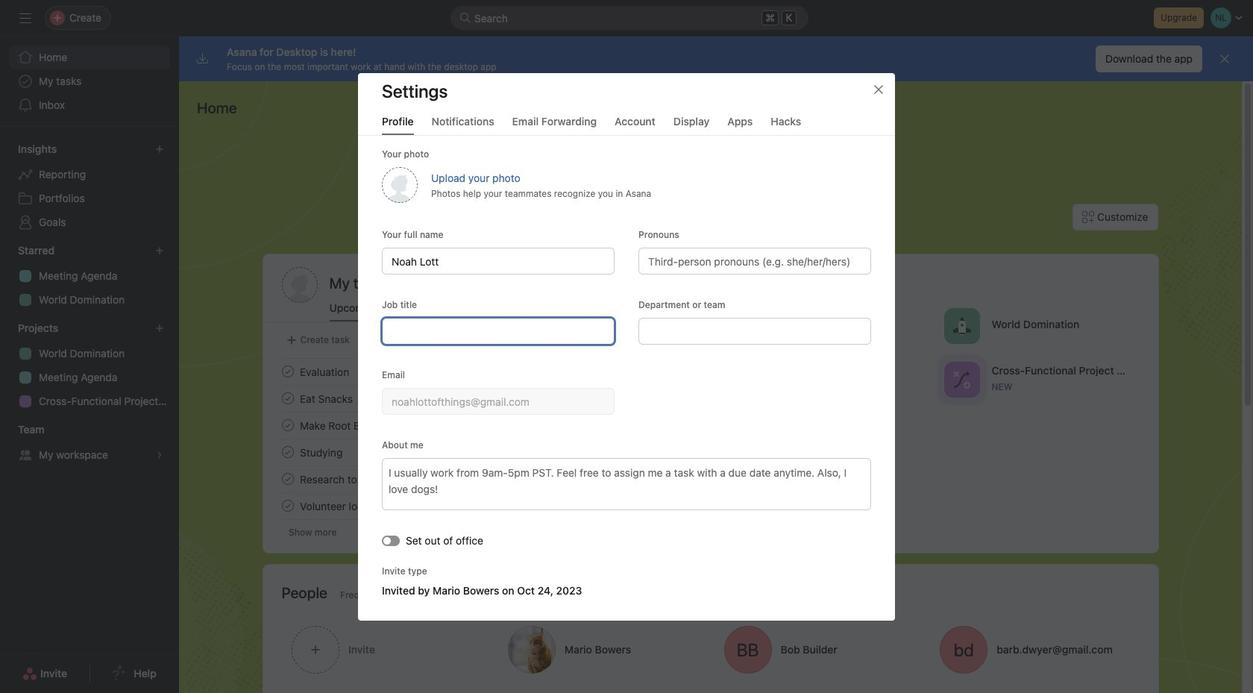 Task type: vqa. For each thing, say whether or not it's contained in the screenshot.
Mark complete checkbox
yes



Task type: describe. For each thing, give the bounding box(es) containing it.
close image
[[873, 83, 885, 95]]

1 mark complete checkbox from the top
[[279, 363, 297, 381]]

1 mark complete checkbox from the top
[[279, 389, 297, 407]]

add profile photo image
[[282, 267, 317, 303]]

2 mark complete checkbox from the top
[[279, 443, 297, 461]]

1 mark complete image from the top
[[279, 363, 297, 381]]

teams element
[[0, 416, 179, 470]]

projects element
[[0, 315, 179, 416]]

3 mark complete image from the top
[[279, 470, 297, 488]]

hide sidebar image
[[19, 12, 31, 24]]

2 mark complete checkbox from the top
[[279, 416, 297, 434]]



Task type: locate. For each thing, give the bounding box(es) containing it.
None text field
[[382, 317, 615, 344], [639, 317, 871, 344], [382, 388, 615, 414], [382, 317, 615, 344], [639, 317, 871, 344], [382, 388, 615, 414]]

mark complete image
[[279, 389, 297, 407], [279, 443, 297, 461], [279, 497, 297, 515]]

2 vertical spatial mark complete checkbox
[[279, 470, 297, 488]]

Mark complete checkbox
[[279, 389, 297, 407], [279, 443, 297, 461], [279, 497, 297, 515]]

prominent image
[[460, 12, 472, 24]]

0 vertical spatial mark complete checkbox
[[279, 389, 297, 407]]

rocket image
[[953, 317, 971, 335]]

3 mark complete checkbox from the top
[[279, 470, 297, 488]]

2 vertical spatial mark complete checkbox
[[279, 497, 297, 515]]

0 vertical spatial mark complete checkbox
[[279, 363, 297, 381]]

upload new photo image
[[382, 167, 418, 203]]

starred element
[[0, 237, 179, 315]]

1 vertical spatial mark complete checkbox
[[279, 416, 297, 434]]

I usually work from 9am-5pm PST. Feel free to assign me a task with a due date anytime. Also, I love dogs! text field
[[382, 458, 871, 510]]

2 mark complete image from the top
[[279, 416, 297, 434]]

3 mark complete checkbox from the top
[[279, 497, 297, 515]]

dismiss image
[[1219, 53, 1231, 65]]

Mark complete checkbox
[[279, 363, 297, 381], [279, 416, 297, 434], [279, 470, 297, 488]]

global element
[[0, 37, 179, 126]]

1 vertical spatial mark complete checkbox
[[279, 443, 297, 461]]

mark complete image
[[279, 363, 297, 381], [279, 416, 297, 434], [279, 470, 297, 488]]

1 mark complete image from the top
[[279, 389, 297, 407]]

0 vertical spatial mark complete image
[[279, 389, 297, 407]]

0 vertical spatial mark complete image
[[279, 363, 297, 381]]

line_and_symbols image
[[953, 370, 971, 388]]

1 vertical spatial mark complete image
[[279, 416, 297, 434]]

2 vertical spatial mark complete image
[[279, 497, 297, 515]]

2 mark complete image from the top
[[279, 443, 297, 461]]

switch
[[382, 535, 400, 545]]

Third-person pronouns (e.g. she/her/hers) text field
[[639, 247, 871, 274]]

3 mark complete image from the top
[[279, 497, 297, 515]]

1 vertical spatial mark complete image
[[279, 443, 297, 461]]

insights element
[[0, 136, 179, 237]]

2 vertical spatial mark complete image
[[279, 470, 297, 488]]

None text field
[[382, 247, 615, 274]]



